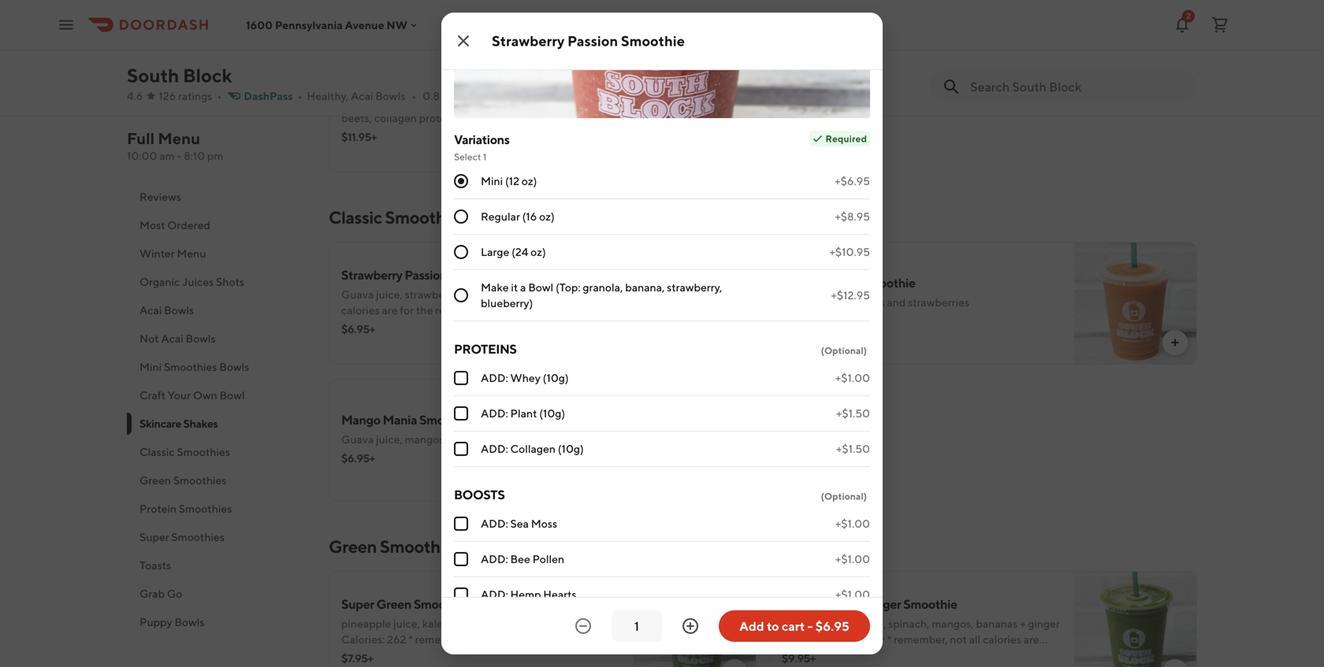 Task type: vqa. For each thing, say whether or not it's contained in the screenshot.
bottommost +$6.49
no



Task type: locate. For each thing, give the bounding box(es) containing it.
2 horizontal spatial bananas
[[977, 618, 1018, 631]]

bowls
[[376, 90, 406, 103], [164, 304, 194, 317], [186, 332, 216, 345], [219, 361, 250, 374], [175, 616, 205, 629]]

1 vertical spatial -
[[808, 619, 813, 634]]

passion up the
[[405, 268, 447, 283]]

count down add to cart - $6.95
[[782, 665, 812, 668]]

(10g) for add: collagen (10g)
[[558, 443, 584, 456]]

0 vertical spatial (10g)
[[543, 372, 569, 385]]

classic
[[329, 207, 382, 228], [140, 446, 175, 459]]

count down for on the left top of the page
[[401, 336, 430, 349]]

remember, inside "strawberry passion smoothie guava juice, strawberries and bananas  calories: 331  * calories are for the regular sizes. remember, not all calories are created equal. we encourage you to eat real food and to count colors, not calories!"
[[502, 304, 556, 317]]

(10g) right collagen
[[558, 443, 584, 456]]

calories: up $9.95+ on the right of the page
[[782, 634, 826, 647]]

1 horizontal spatial encourage
[[490, 320, 544, 333]]

strawberry, inside almond milk, strawberry, banana, dates, maple syrup, beets, collagen protein, sea moss $11.95+
[[407, 96, 463, 109]]

bowl inside button
[[220, 389, 245, 402]]

add: plant (10g)
[[481, 407, 566, 420]]

large (24 oz)
[[481, 246, 546, 259]]

1 +$1.50 from the top
[[837, 407, 871, 420]]

1 vertical spatial count
[[578, 649, 608, 662]]

acai inside 'button'
[[161, 332, 184, 345]]

$6.95+ inside mango mania smoothie guava juice, mangos and banana  calories: 334 $6.95+
[[341, 452, 375, 465]]

calories inside super green smoothie pineapple juice, kale, spinach, mangos, bananas calories: 262  * remember, not all calories are created equal. we encourage you to eat real food and to count colors, not calories!
[[504, 634, 543, 647]]

oz) for mini (12 oz)
[[522, 175, 537, 188]]

0 vertical spatial (optional)
[[821, 345, 867, 356]]

dashpass
[[244, 90, 293, 103]]

eat inside super green smoothie pineapple juice, kale, spinach, mangos, bananas calories: 262  * remember, not all calories are created equal. we encourage you to eat real food and to count colors, not calories!
[[480, 649, 496, 662]]

bananas down the hearts
[[536, 618, 577, 631]]

0 vertical spatial strawberry,
[[407, 96, 463, 109]]

1 horizontal spatial calories!
[[486, 336, 528, 349]]

2 horizontal spatial food
[[1001, 649, 1024, 662]]

0 horizontal spatial -
[[177, 149, 182, 162]]

super up $7.95+
[[341, 597, 374, 612]]

bee
[[511, 553, 531, 566]]

add
[[740, 619, 765, 634]]

juice, for passion
[[376, 288, 403, 301]]

we for super green + ginger smoothie
[[856, 649, 870, 662]]

encourage inside super green + ginger smoothie pineapple juice, kale, spinach, mangos, bananas + ginger calories: 246 regular  * remember, not all calories are created equal. we encourage you to eat real food and to count colors, not calories!
[[872, 649, 926, 662]]

it
[[511, 281, 518, 294]]

pineapple up 262 in the bottom of the page
[[341, 618, 392, 631]]

colors, for strawberry
[[432, 336, 465, 349]]

1 vertical spatial menu
[[177, 247, 206, 260]]

1 horizontal spatial bananas
[[536, 618, 577, 631]]

juice, inside mango mania smoothie guava juice, mangos and banana  calories: 334 $6.95+
[[376, 433, 403, 446]]

bowls for mini
[[219, 361, 250, 374]]

acai for healthy,
[[351, 90, 373, 103]]

cart
[[782, 619, 805, 634]]

count down decrease quantity by 1 icon
[[578, 649, 608, 662]]

created for super
[[782, 649, 821, 662]]

smoothies up the craft your own bowl
[[164, 361, 217, 374]]

mangos down mania on the bottom left
[[405, 433, 444, 446]]

encourage for super green + ginger smoothie
[[872, 649, 926, 662]]

oz) for large (24 oz)
[[531, 246, 546, 259]]

bowls for not
[[186, 332, 216, 345]]

bowl
[[529, 281, 554, 294], [220, 389, 245, 402]]

calories! inside "strawberry passion smoothie guava juice, strawberries and bananas  calories: 331  * calories are for the regular sizes. remember, not all calories are created equal. we encourage you to eat real food and to count colors, not calories!"
[[486, 336, 528, 349]]

1 vertical spatial +$1.50
[[837, 443, 871, 456]]

acai up beets,
[[351, 90, 373, 103]]

2 horizontal spatial you
[[928, 649, 947, 662]]

0 horizontal spatial •
[[217, 90, 222, 103]]

bananas left ginger
[[977, 618, 1018, 631]]

banana, up moss
[[465, 96, 504, 109]]

add: for add: hemp hearts
[[481, 589, 508, 602]]

encourage down ginger
[[872, 649, 926, 662]]

None radio
[[454, 245, 468, 259]]

0 horizontal spatial classic
[[140, 446, 175, 459]]

passion up syrup,
[[568, 32, 618, 49]]

real for super green + ginger smoothie
[[980, 649, 998, 662]]

and inside super green smoothie pineapple juice, kale, spinach, mangos, bananas calories: 262  * remember, not all calories are created equal. we encourage you to eat real food and to count colors, not calories!
[[545, 649, 564, 662]]

(10g)
[[543, 372, 569, 385], [540, 407, 566, 420], [558, 443, 584, 456]]

classic inside button
[[140, 446, 175, 459]]

(optional)
[[821, 345, 867, 356], [821, 491, 867, 502]]

count inside super green smoothie pineapple juice, kale, spinach, mangos, bananas calories: 262  * remember, not all calories are created equal. we encourage you to eat real food and to count colors, not calories!
[[578, 649, 608, 662]]

2 horizontal spatial encourage
[[872, 649, 926, 662]]

acai bowls
[[140, 304, 194, 317]]

we down sizes.
[[474, 320, 488, 333]]

add: left collagen
[[481, 443, 508, 456]]

1 spinach, from the left
[[448, 618, 489, 631]]

+$1.50 for add: collagen (10g)
[[837, 443, 871, 456]]

1
[[483, 151, 487, 162]]

0 vertical spatial mangos
[[846, 296, 885, 309]]

variations
[[454, 132, 510, 147]]

protein
[[140, 503, 177, 516]]

calories! down 262 in the bottom of the page
[[396, 665, 438, 668]]

0 vertical spatial created
[[400, 320, 439, 333]]

1 horizontal spatial passion
[[568, 32, 618, 49]]

regular for +
[[850, 634, 885, 647]]

equal. inside super green + ginger smoothie pineapple juice, kale, spinach, mangos, bananas + ginger calories: 246 regular  * remember, not all calories are created equal. we encourage you to eat real food and to count colors, not calories!
[[823, 649, 853, 662]]

guava inside "strawberry passion smoothie guava juice, strawberries and bananas  calories: 331  * calories are for the regular sizes. remember, not all calories are created equal. we encourage you to eat real food and to count colors, not calories!"
[[341, 288, 374, 301]]

2 horizontal spatial colors,
[[814, 665, 846, 668]]

1 pineapple from the left
[[341, 618, 392, 631]]

real inside super green + ginger smoothie pineapple juice, kale, spinach, mangos, bananas + ginger calories: 246 regular  * remember, not all calories are created equal. we encourage you to eat real food and to count colors, not calories!
[[980, 649, 998, 662]]

strawberry
[[492, 32, 565, 49], [341, 268, 403, 283]]

2 • from the left
[[298, 90, 302, 103]]

$7.95+
[[341, 653, 373, 666]]

0 horizontal spatial you
[[447, 649, 465, 662]]

1 horizontal spatial count
[[578, 649, 608, 662]]

1 horizontal spatial spinach,
[[889, 618, 930, 631]]

juice, inside super green + ginger smoothie pineapple juice, kale, spinach, mangos, bananas + ginger calories: 246 regular  * remember, not all calories are created equal. we encourage you to eat real food and to count colors, not calories!
[[835, 618, 861, 631]]

breeze
[[821, 276, 860, 291]]

bowl right own
[[220, 389, 245, 402]]

colors, inside super green smoothie pineapple juice, kale, spinach, mangos, bananas calories: 262  * remember, not all calories are created equal. we encourage you to eat real food and to count colors, not calories!
[[341, 665, 374, 668]]

262
[[387, 634, 407, 647]]

2 +$1.00 from the top
[[836, 518, 871, 531]]

1 vertical spatial mangos
[[405, 433, 444, 446]]

$9.95+
[[782, 653, 816, 666]]

super inside super green + ginger smoothie pineapple juice, kale, spinach, mangos, bananas + ginger calories: 246 regular  * remember, not all calories are created equal. we encourage you to eat real food and to count colors, not calories!
[[782, 597, 815, 612]]

0 horizontal spatial bowl
[[220, 389, 245, 402]]

4 +$1.00 from the top
[[836, 589, 871, 602]]

1 horizontal spatial *
[[599, 288, 603, 301]]

126
[[159, 90, 176, 103]]

1 vertical spatial acai
[[140, 304, 162, 317]]

Item Search search field
[[971, 78, 1185, 95]]

we down 262 in the bottom of the page
[[374, 649, 389, 662]]

select
[[454, 151, 481, 162]]

colors, inside super green + ginger smoothie pineapple juice, kale, spinach, mangos, bananas + ginger calories: 246 regular  * remember, not all calories are created equal. we encourage you to eat real food and to count colors, not calories!
[[814, 665, 846, 668]]

oz) for regular (16 oz)
[[540, 210, 555, 223]]

• left 0.8
[[412, 90, 417, 103]]

boosts
[[454, 488, 505, 503]]

1 vertical spatial bowl
[[220, 389, 245, 402]]

strawberry up dates,
[[492, 32, 565, 49]]

0 horizontal spatial regular
[[435, 304, 471, 317]]

(10g) for add: plant (10g)
[[540, 407, 566, 420]]

oz) right "(12"
[[522, 175, 537, 188]]

(top:
[[556, 281, 581, 294]]

all
[[577, 304, 589, 317], [491, 634, 502, 647], [970, 634, 981, 647]]

strawberry, inside make it a bowl (top: granola, banana, strawberry, blueberry)
[[667, 281, 723, 294]]

smoothies for protein smoothies button
[[179, 503, 232, 516]]

1 horizontal spatial super
[[341, 597, 374, 612]]

1 horizontal spatial real
[[598, 320, 616, 333]]

smoothie inside super green smoothie pineapple juice, kale, spinach, mangos, bananas calories: 262  * remember, not all calories are created equal. we encourage you to eat real food and to count colors, not calories!
[[414, 597, 468, 612]]

mania
[[383, 413, 417, 428]]

mango mania smoothie image
[[634, 379, 757, 502]]

+$1.00 for pollen
[[836, 553, 871, 566]]

1 horizontal spatial pineapple
[[782, 618, 832, 631]]

oz) right (16
[[540, 210, 555, 223]]

boosts group
[[454, 487, 871, 649]]

+$1.00 inside proteins group
[[836, 372, 871, 385]]

add item to cart image for strawberry,
[[1170, 7, 1182, 20]]

to inside "button"
[[767, 619, 780, 634]]

we down ginger
[[856, 649, 870, 662]]

calories: inside "strawberry passion smoothie guava juice, strawberries and bananas  calories: 331  * calories are for the regular sizes. remember, not all calories are created equal. we encourage you to eat real food and to count colors, not calories!"
[[534, 288, 577, 301]]

you
[[546, 320, 564, 333], [447, 649, 465, 662], [928, 649, 947, 662]]

you inside "strawberry passion smoothie guava juice, strawberries and bananas  calories: 331  * calories are for the regular sizes. remember, not all calories are created equal. we encourage you to eat real food and to count colors, not calories!"
[[546, 320, 564, 333]]

mini smoothies bowls
[[140, 361, 250, 374]]

are inside super green smoothie pineapple juice, kale, spinach, mangos, bananas calories: 262  * remember, not all calories are created equal. we encourage you to eat real food and to count colors, not calories!
[[545, 634, 561, 647]]

2 horizontal spatial super
[[782, 597, 815, 612]]

eat inside "strawberry passion smoothie guava juice, strawberries and bananas  calories: 331  * calories are for the regular sizes. remember, not all calories are created equal. we encourage you to eat real food and to count colors, not calories!"
[[579, 320, 595, 333]]

smoothies for green smoothies button
[[173, 474, 227, 487]]

all inside super green + ginger smoothie pineapple juice, kale, spinach, mangos, bananas + ginger calories: 246 regular  * remember, not all calories are created equal. we encourage you to eat real food and to count colors, not calories!
[[970, 634, 981, 647]]

0 horizontal spatial kale,
[[423, 618, 446, 631]]

0 horizontal spatial real
[[498, 649, 517, 662]]

super green + ginger smoothie pineapple juice, kale, spinach, mangos, bananas + ginger calories: 246 regular  * remember, not all calories are created equal. we encourage you to eat real food and to count colors, not calories!
[[782, 597, 1061, 668]]

mangos, inside super green smoothie pineapple juice, kale, spinach, mangos, bananas calories: 262  * remember, not all calories are created equal. we encourage you to eat real food and to count colors, not calories!
[[492, 618, 534, 631]]

regular right the
[[435, 304, 471, 317]]

add: for add: bee pollen
[[481, 553, 508, 566]]

2 horizontal spatial eat
[[961, 649, 978, 662]]

strawberry inside the strawberry passion smoothie dialog
[[492, 32, 565, 49]]

mini inside variations group
[[481, 175, 503, 188]]

1 vertical spatial strawberry
[[341, 268, 403, 283]]

calories: up $7.95+
[[341, 634, 385, 647]]

almond milk, strawberry, banana, dates, maple syrup, beets, collagen protein, sea moss $11.95+
[[341, 96, 602, 144]]

blueberry)
[[481, 297, 533, 310]]

menu inside full menu 10:00 am - 8:10 pm
[[158, 129, 200, 148]]

encourage for strawberry passion smoothie
[[490, 320, 544, 333]]

0 vertical spatial regular
[[435, 304, 471, 317]]

blue glaze image
[[1075, 0, 1198, 35]]

eat
[[579, 320, 595, 333], [480, 649, 496, 662], [961, 649, 978, 662]]

smoothies down green smoothies button
[[179, 503, 232, 516]]

add: hemp hearts
[[481, 589, 577, 602]]

bowl right a
[[529, 281, 554, 294]]

count
[[401, 336, 430, 349], [578, 649, 608, 662], [782, 665, 812, 668]]

1 (optional) from the top
[[821, 345, 867, 356]]

you for super green + ginger smoothie
[[928, 649, 947, 662]]

• down the block
[[217, 90, 222, 103]]

add: collagen (10g)
[[481, 443, 584, 456]]

$6.95
[[816, 619, 850, 634]]

smoothies for super smoothies button
[[171, 531, 225, 544]]

protein smoothies
[[140, 503, 232, 516]]

calories! down ginger
[[868, 665, 910, 668]]

bowl inside make it a bowl (top: granola, banana, strawberry, blueberry)
[[529, 281, 554, 294]]

2 horizontal spatial •
[[412, 90, 417, 103]]

created down add to cart - $6.95
[[782, 649, 821, 662]]

encourage down 262 in the bottom of the page
[[391, 649, 444, 662]]

3 add: from the top
[[481, 443, 508, 456]]

strawberry for strawberry passion smoothie
[[492, 32, 565, 49]]

calories! for strawberry passion smoothie
[[486, 336, 528, 349]]

0 vertical spatial bowl
[[529, 281, 554, 294]]

mini down not
[[140, 361, 162, 374]]

$6.95+
[[782, 315, 816, 328], [341, 323, 375, 336], [341, 452, 375, 465]]

acai up not
[[140, 304, 162, 317]]

mangos down breeze
[[846, 296, 885, 309]]

1 horizontal spatial we
[[474, 320, 488, 333]]

featured items
[[140, 162, 215, 175]]

0 horizontal spatial pineapple
[[341, 618, 392, 631]]

1 vertical spatial oz)
[[540, 210, 555, 223]]

remember, right 262 in the bottom of the page
[[415, 634, 469, 647]]

equal. for strawberry passion smoothie
[[441, 320, 471, 333]]

pineapple inside super green + ginger smoothie pineapple juice, kale, spinach, mangos, bananas + ginger calories: 246 regular  * remember, not all calories are created equal. we encourage you to eat real food and to count colors, not calories!
[[782, 618, 832, 631]]

to
[[567, 320, 577, 333], [388, 336, 399, 349], [767, 619, 780, 634], [467, 649, 478, 662], [566, 649, 576, 662], [949, 649, 959, 662], [1047, 649, 1058, 662]]

0 horizontal spatial banana,
[[465, 96, 504, 109]]

kale, inside super green smoothie pineapple juice, kale, spinach, mangos, bananas calories: 262  * remember, not all calories are created equal. we encourage you to eat real food and to count colors, not calories!
[[423, 618, 446, 631]]

0 items, open order cart image
[[1211, 15, 1230, 34]]

2 vertical spatial acai
[[161, 332, 184, 345]]

calories: down plant
[[507, 433, 550, 446]]

regular inside "strawberry passion smoothie guava juice, strawberries and bananas  calories: 331  * calories are for the regular sizes. remember, not all calories are created equal. we encourage you to eat real food and to count colors, not calories!"
[[435, 304, 471, 317]]

we inside super green smoothie pineapple juice, kale, spinach, mangos, bananas calories: 262  * remember, not all calories are created equal. we encourage you to eat real food and to count colors, not calories!
[[374, 649, 389, 662]]

juice, up 262 in the bottom of the page
[[394, 618, 420, 631]]

2 horizontal spatial equal.
[[823, 649, 853, 662]]

colors, for super
[[814, 665, 846, 668]]

are
[[382, 304, 398, 317], [382, 320, 398, 333], [545, 634, 561, 647], [1024, 634, 1040, 647]]

+$1.00 for (10g)
[[836, 372, 871, 385]]

bowls up not acai bowls
[[164, 304, 194, 317]]

go
[[167, 588, 182, 601]]

puppy bowls
[[140, 616, 205, 629]]

smoothie for guava breeze smoothie guava juice, mangos and strawberries $6.95+
[[862, 276, 916, 291]]

2 horizontal spatial *
[[888, 634, 892, 647]]

add: left sea
[[481, 518, 508, 531]]

mini left "(12"
[[481, 175, 503, 188]]

bowls inside 'button'
[[186, 332, 216, 345]]

2 kale, from the left
[[863, 618, 887, 631]]

calories
[[341, 304, 380, 317], [341, 320, 380, 333], [504, 634, 543, 647], [983, 634, 1022, 647]]

1 vertical spatial mini
[[140, 361, 162, 374]]

add: up banana
[[481, 407, 508, 420]]

0 horizontal spatial count
[[401, 336, 430, 349]]

0 horizontal spatial bananas
[[490, 288, 532, 301]]

2 horizontal spatial all
[[970, 634, 981, 647]]

granola,
[[583, 281, 623, 294]]

add item to cart image
[[729, 7, 741, 20], [1170, 7, 1182, 20], [1170, 337, 1182, 349]]

strawberry inside "strawberry passion smoothie guava juice, strawberries and bananas  calories: 331  * calories are for the regular sizes. remember, not all calories are created equal. we encourage you to eat real food and to count colors, not calories!"
[[341, 268, 403, 283]]

0 horizontal spatial colors,
[[341, 665, 374, 668]]

3 • from the left
[[412, 90, 417, 103]]

juices
[[182, 276, 214, 289]]

smoothies up protein smoothies
[[173, 474, 227, 487]]

0 horizontal spatial mangos,
[[492, 618, 534, 631]]

0 vertical spatial +
[[855, 597, 861, 612]]

(10g) right the whey
[[543, 372, 569, 385]]

craft your own bowl
[[140, 389, 245, 402]]

None checkbox
[[454, 371, 468, 386], [454, 407, 468, 421], [454, 588, 468, 603], [454, 371, 468, 386], [454, 407, 468, 421], [454, 588, 468, 603]]

bowls down not acai bowls 'button'
[[219, 361, 250, 374]]

2 add: from the top
[[481, 407, 508, 420]]

2 (optional) from the top
[[821, 491, 867, 502]]

0 horizontal spatial passion
[[405, 268, 447, 283]]

pollen
[[533, 553, 565, 566]]

1 vertical spatial +
[[1021, 618, 1026, 631]]

count inside super green + ginger smoothie pineapple juice, kale, spinach, mangos, bananas + ginger calories: 246 regular  * remember, not all calories are created equal. we encourage you to eat real food and to count colors, not calories!
[[782, 665, 812, 668]]

* down ginger
[[888, 634, 892, 647]]

- right cart
[[808, 619, 813, 634]]

2 spinach, from the left
[[889, 618, 930, 631]]

encourage down blueberry)
[[490, 320, 544, 333]]

dates,
[[507, 96, 537, 109]]

2 pineapple from the left
[[782, 618, 832, 631]]

mangos for mania
[[405, 433, 444, 446]]

• left healthy,
[[298, 90, 302, 103]]

remember, down ginger
[[894, 634, 948, 647]]

we inside super green + ginger smoothie pineapple juice, kale, spinach, mangos, bananas + ginger calories: 246 regular  * remember, not all calories are created equal. we encourage you to eat real food and to count colors, not calories!
[[856, 649, 870, 662]]

None radio
[[454, 174, 468, 188], [454, 210, 468, 224], [454, 289, 468, 303], [454, 174, 468, 188], [454, 210, 468, 224], [454, 289, 468, 303]]

0 vertical spatial count
[[401, 336, 430, 349]]

0 horizontal spatial all
[[491, 634, 502, 647]]

0 horizontal spatial remember,
[[415, 634, 469, 647]]

passion for strawberry passion smoothie guava juice, strawberries and bananas  calories: 331  * calories are for the regular sizes. remember, not all calories are created equal. we encourage you to eat real food and to count colors, not calories!
[[405, 268, 447, 283]]

add: left bee
[[481, 553, 508, 566]]

1 horizontal spatial remember,
[[502, 304, 556, 317]]

1 vertical spatial strawberry,
[[667, 281, 723, 294]]

126 ratings •
[[159, 90, 222, 103]]

created inside super green + ginger smoothie pineapple juice, kale, spinach, mangos, bananas + ginger calories: 246 regular  * remember, not all calories are created equal. we encourage you to eat real food and to count colors, not calories!
[[782, 649, 821, 662]]

3 +$1.00 from the top
[[836, 553, 871, 566]]

* right 262 in the bottom of the page
[[409, 634, 413, 647]]

1 mangos, from the left
[[492, 618, 534, 631]]

1 kale, from the left
[[423, 618, 446, 631]]

(optional) inside proteins group
[[821, 345, 867, 356]]

1 horizontal spatial colors,
[[432, 336, 465, 349]]

0 horizontal spatial calories!
[[396, 665, 438, 668]]

smoothie inside dialog
[[621, 32, 685, 49]]

0 horizontal spatial super
[[140, 531, 169, 544]]

eat inside super green + ginger smoothie pineapple juice, kale, spinach, mangos, bananas + ginger calories: 246 regular  * remember, not all calories are created equal. we encourage you to eat real food and to count colors, not calories!
[[961, 649, 978, 662]]

green inside green smoothies button
[[140, 474, 171, 487]]

mi
[[442, 90, 454, 103]]

juice, inside guava breeze smoothie guava juice, mangos and strawberries $6.95+
[[817, 296, 844, 309]]

0 horizontal spatial classic smoothies
[[140, 446, 230, 459]]

menu up am
[[158, 129, 200, 148]]

2
[[1187, 11, 1192, 21]]

4 add: from the top
[[481, 518, 508, 531]]

(10g) up 334
[[540, 407, 566, 420]]

all for strawberry passion smoothie
[[577, 304, 589, 317]]

6 add: from the top
[[481, 589, 508, 602]]

juice, down mania on the bottom left
[[376, 433, 403, 446]]

am
[[159, 149, 175, 162]]

remember, down a
[[502, 304, 556, 317]]

bananas up sizes.
[[490, 288, 532, 301]]

spinach, down add: hemp hearts
[[448, 618, 489, 631]]

1 horizontal spatial equal.
[[441, 320, 471, 333]]

reviews
[[140, 190, 181, 203]]

2 vertical spatial oz)
[[531, 246, 546, 259]]

0 horizontal spatial we
[[374, 649, 389, 662]]

calories:
[[534, 288, 577, 301], [507, 433, 550, 446], [341, 634, 385, 647], [782, 634, 826, 647]]

super green + ginger smoothie image
[[1075, 572, 1198, 668]]

1 horizontal spatial created
[[563, 634, 602, 647]]

bowls up mini smoothies bowls
[[186, 332, 216, 345]]

encourage inside "strawberry passion smoothie guava juice, strawberries and bananas  calories: 331  * calories are for the regular sizes. remember, not all calories are created equal. we encourage you to eat real food and to count colors, not calories!"
[[490, 320, 544, 333]]

menu up organic juices shots
[[177, 247, 206, 260]]

ratings
[[178, 90, 212, 103]]

and inside guava breeze smoothie guava juice, mangos and strawberries $6.95+
[[887, 296, 906, 309]]

0 vertical spatial passion
[[568, 32, 618, 49]]

colors, inside "strawberry passion smoothie guava juice, strawberries and bananas  calories: 331  * calories are for the regular sizes. remember, not all calories are created equal. we encourage you to eat real food and to count colors, not calories!"
[[432, 336, 465, 349]]

mini inside button
[[140, 361, 162, 374]]

acai for not
[[161, 332, 184, 345]]

hemp
[[511, 589, 541, 602]]

proteins group
[[454, 341, 871, 468]]

regular right 246
[[850, 634, 885, 647]]

ginger
[[863, 597, 902, 612]]

1 horizontal spatial kale,
[[863, 618, 887, 631]]

(optional) for proteins
[[821, 345, 867, 356]]

oz) right "(24"
[[531, 246, 546, 259]]

0 horizontal spatial +
[[855, 597, 861, 612]]

not acai bowls
[[140, 332, 216, 345]]

1 add: from the top
[[481, 372, 508, 385]]

mangos inside guava breeze smoothie guava juice, mangos and strawberries $6.95+
[[846, 296, 885, 309]]

super green smoothie image
[[634, 572, 757, 668]]

(optional) inside boosts group
[[821, 491, 867, 502]]

1 horizontal spatial eat
[[579, 320, 595, 333]]

0 horizontal spatial equal.
[[341, 649, 372, 662]]

+$1.50 for add: plant (10g)
[[837, 407, 871, 420]]

we inside "strawberry passion smoothie guava juice, strawberries and bananas  calories: 331  * calories are for the regular sizes. remember, not all calories are created equal. we encourage you to eat real food and to count colors, not calories!"
[[474, 320, 488, 333]]

smoothies down 'shakes' at the left bottom
[[177, 446, 230, 459]]

0 vertical spatial acai
[[351, 90, 373, 103]]

banana, right granola,
[[626, 281, 665, 294]]

2 horizontal spatial count
[[782, 665, 812, 668]]

remember, inside super green + ginger smoothie pineapple juice, kale, spinach, mangos, bananas + ginger calories: 246 regular  * remember, not all calories are created equal. we encourage you to eat real food and to count colors, not calories!
[[894, 634, 948, 647]]

syrup,
[[572, 96, 602, 109]]

+$1.00 for hearts
[[836, 589, 871, 602]]

calories!
[[486, 336, 528, 349], [396, 665, 438, 668], [868, 665, 910, 668]]

food inside "strawberry passion smoothie guava juice, strawberries and bananas  calories: 331  * calories are for the regular sizes. remember, not all calories are created equal. we encourage you to eat real food and to count colors, not calories!"
[[341, 336, 365, 349]]

1 horizontal spatial classic
[[329, 207, 382, 228]]

add: down proteins
[[481, 372, 508, 385]]

1 vertical spatial classic smoothies
[[140, 446, 230, 459]]

and
[[469, 288, 488, 301], [887, 296, 906, 309], [367, 336, 386, 349], [447, 433, 466, 446], [545, 649, 564, 662], [1026, 649, 1045, 662]]

bowls for healthy,
[[376, 90, 406, 103]]

Current quantity is 1 number field
[[621, 618, 653, 636]]

green smoothies button
[[127, 467, 310, 495]]

strawberry passion smoothie guava juice, strawberries and bananas  calories: 331  * calories are for the regular sizes. remember, not all calories are created equal. we encourage you to eat real food and to count colors, not calories!
[[341, 268, 616, 349]]

menu
[[158, 129, 200, 148], [177, 247, 206, 260]]

bananas
[[490, 288, 532, 301], [536, 618, 577, 631], [977, 618, 1018, 631]]

passion for strawberry passion smoothie
[[568, 32, 618, 49]]

acai right not
[[161, 332, 184, 345]]

spinach, inside super green smoothie pineapple juice, kale, spinach, mangos, bananas calories: 262  * remember, not all calories are created equal. we encourage you to eat real food and to count colors, not calories!
[[448, 618, 489, 631]]

1 +$1.00 from the top
[[836, 372, 871, 385]]

1 horizontal spatial mangos
[[846, 296, 885, 309]]

calories: inside super green + ginger smoothie pineapple juice, kale, spinach, mangos, bananas + ginger calories: 246 regular  * remember, not all calories are created equal. we encourage you to eat real food and to count colors, not calories!
[[782, 634, 826, 647]]

2 mangos, from the left
[[932, 618, 974, 631]]

2 vertical spatial created
[[782, 649, 821, 662]]

all inside "strawberry passion smoothie guava juice, strawberries and bananas  calories: 331  * calories are for the regular sizes. remember, not all calories are created equal. we encourage you to eat real food and to count colors, not calories!"
[[577, 304, 589, 317]]

shakes
[[183, 418, 218, 431]]

bowls inside button
[[164, 304, 194, 317]]

maple
[[539, 96, 570, 109]]

2 horizontal spatial real
[[980, 649, 998, 662]]

None checkbox
[[454, 442, 468, 457], [454, 517, 468, 532], [454, 553, 468, 567], [454, 442, 468, 457], [454, 517, 468, 532], [454, 553, 468, 567]]

0 vertical spatial mini
[[481, 175, 503, 188]]

- right am
[[177, 149, 182, 162]]

created down the hearts
[[563, 634, 602, 647]]

pineapple up 246
[[782, 618, 832, 631]]

protein smoothies button
[[127, 495, 310, 524]]

south block
[[127, 64, 232, 87]]

you for strawberry passion smoothie
[[546, 320, 564, 333]]

1 horizontal spatial regular
[[850, 634, 885, 647]]

guava breeze smoothie guava juice, mangos and strawberries $6.95+
[[782, 276, 970, 328]]

strawberry passion smoothie dialog
[[442, 0, 883, 655]]

mini for mini smoothies bowls
[[140, 361, 162, 374]]

passion inside dialog
[[568, 32, 618, 49]]

created down the
[[400, 320, 439, 333]]

decrease quantity by 1 image
[[574, 617, 593, 636]]

encourage inside super green smoothie pineapple juice, kale, spinach, mangos, bananas calories: 262  * remember, not all calories are created equal. we encourage you to eat real food and to count colors, not calories!
[[391, 649, 444, 662]]

green inside super green + ginger smoothie pineapple juice, kale, spinach, mangos, bananas + ginger calories: 246 regular  * remember, not all calories are created equal. we encourage you to eat real food and to count colors, not calories!
[[818, 597, 853, 612]]

1 vertical spatial regular
[[850, 634, 885, 647]]

super smoothies button
[[127, 524, 310, 552]]

food inside super green + ginger smoothie pineapple juice, kale, spinach, mangos, bananas + ginger calories: 246 regular  * remember, not all calories are created equal. we encourage you to eat real food and to count colors, not calories!
[[1001, 649, 1024, 662]]

0 horizontal spatial created
[[400, 320, 439, 333]]

created for strawberry
[[400, 320, 439, 333]]

smoothie inside guava breeze smoothie guava juice, mangos and strawberries $6.95+
[[862, 276, 916, 291]]

real inside "strawberry passion smoothie guava juice, strawberries and bananas  calories: 331  * calories are for the regular sizes. remember, not all calories are created equal. we encourage you to eat real food and to count colors, not calories!"
[[598, 320, 616, 333]]

super up add to cart - $6.95
[[782, 597, 815, 612]]

1 horizontal spatial bowl
[[529, 281, 554, 294]]

1 horizontal spatial classic smoothies
[[329, 207, 467, 228]]

1 horizontal spatial strawberries
[[909, 296, 970, 309]]

super for super green smoothie
[[341, 597, 374, 612]]

spinach, down ginger
[[889, 618, 930, 631]]

you inside super green + ginger smoothie pineapple juice, kale, spinach, mangos, bananas + ginger calories: 246 regular  * remember, not all calories are created equal. we encourage you to eat real food and to count colors, not calories!
[[928, 649, 947, 662]]

2 +$1.50 from the top
[[837, 443, 871, 456]]

add:
[[481, 372, 508, 385], [481, 407, 508, 420], [481, 443, 508, 456], [481, 518, 508, 531], [481, 553, 508, 566], [481, 589, 508, 602]]

smoothie
[[621, 32, 685, 49], [450, 268, 504, 283], [862, 276, 916, 291], [420, 413, 474, 428], [414, 597, 468, 612], [904, 597, 958, 612]]

food for strawberry
[[341, 336, 365, 349]]

0 horizontal spatial strawberry
[[341, 268, 403, 283]]

juice, up for on the left top of the page
[[376, 288, 403, 301]]

smoothie inside super green + ginger smoothie pineapple juice, kale, spinach, mangos, bananas + ginger calories: 246 regular  * remember, not all calories are created equal. we encourage you to eat real food and to count colors, not calories!
[[904, 597, 958, 612]]

2 horizontal spatial created
[[782, 649, 821, 662]]

0 horizontal spatial strawberries
[[405, 288, 467, 301]]

strawberry for strawberry passion smoothie guava juice, strawberries and bananas  calories: 331  * calories are for the regular sizes. remember, not all calories are created equal. we encourage you to eat real food and to count colors, not calories!
[[341, 268, 403, 283]]

0 vertical spatial oz)
[[522, 175, 537, 188]]

calories! inside super green + ginger smoothie pineapple juice, kale, spinach, mangos, bananas + ginger calories: 246 regular  * remember, not all calories are created equal. we encourage you to eat real food and to count colors, not calories!
[[868, 665, 910, 668]]

$6.95+ inside guava breeze smoothie guava juice, mangos and strawberries $6.95+
[[782, 315, 816, 328]]

moss
[[531, 518, 558, 531]]

we for strawberry passion smoothie
[[474, 320, 488, 333]]

smoothie inside "strawberry passion smoothie guava juice, strawberries and bananas  calories: 331  * calories are for the regular sizes. remember, not all calories are created equal. we encourage you to eat real food and to count colors, not calories!"
[[450, 268, 504, 283]]

0 vertical spatial -
[[177, 149, 182, 162]]

calories! down sizes.
[[486, 336, 528, 349]]

1 vertical spatial created
[[563, 634, 602, 647]]

organic
[[140, 276, 180, 289]]

juice, up 246
[[835, 618, 861, 631]]

add: left hemp
[[481, 589, 508, 602]]

bowls up collagen
[[376, 90, 406, 103]]

5 add: from the top
[[481, 553, 508, 566]]

smoothies
[[385, 207, 467, 228], [164, 361, 217, 374], [177, 446, 230, 459], [173, 474, 227, 487], [179, 503, 232, 516], [171, 531, 225, 544], [380, 537, 462, 558]]

super for super green + ginger smoothie
[[782, 597, 815, 612]]

count for strawberry
[[401, 336, 430, 349]]

bowls down go
[[175, 616, 205, 629]]

super up toasts
[[140, 531, 169, 544]]

close strawberry passion smoothie image
[[454, 32, 473, 50]]

add: for add: whey (10g)
[[481, 372, 508, 385]]

hearts
[[544, 589, 577, 602]]

add: for add: plant (10g)
[[481, 407, 508, 420]]

created inside "strawberry passion smoothie guava juice, strawberries and bananas  calories: 331  * calories are for the regular sizes. remember, not all calories are created equal. we encourage you to eat real food and to count colors, not calories!"
[[400, 320, 439, 333]]

* right 331
[[599, 288, 603, 301]]

strawberry up for on the left top of the page
[[341, 268, 403, 283]]

334
[[553, 433, 572, 446]]

0 vertical spatial +$1.50
[[837, 407, 871, 420]]

1 horizontal spatial strawberry
[[492, 32, 565, 49]]

eat for super green + ginger smoothie
[[961, 649, 978, 662]]

calories: left 331
[[534, 288, 577, 301]]

1 vertical spatial (10g)
[[540, 407, 566, 420]]

smoothies down protein smoothies
[[171, 531, 225, 544]]

smoothie for strawberry passion smoothie guava juice, strawberries and bananas  calories: 331  * calories are for the regular sizes. remember, not all calories are created equal. we encourage you to eat real food and to count colors, not calories!
[[450, 268, 504, 283]]

add item to cart image for smoothie
[[1170, 337, 1182, 349]]

items
[[188, 162, 215, 175]]

1 horizontal spatial mangos,
[[932, 618, 974, 631]]

juice, down breeze
[[817, 296, 844, 309]]



Task type: describe. For each thing, give the bounding box(es) containing it.
whey
[[511, 372, 541, 385]]

toasts button
[[127, 552, 310, 580]]

dashpass •
[[244, 90, 302, 103]]

grab
[[140, 588, 165, 601]]

menu for winter
[[177, 247, 206, 260]]

strawberry passion smoothie image
[[634, 242, 757, 365]]

open menu image
[[57, 15, 76, 34]]

collagen
[[511, 443, 556, 456]]

guava for guava breeze smoothie
[[782, 296, 815, 309]]

calories: inside mango mania smoothie guava juice, mangos and banana  calories: 334 $6.95+
[[507, 433, 550, 446]]

organic juices shots
[[140, 276, 244, 289]]

guava breeze smoothie image
[[1075, 242, 1198, 365]]

+$12.95
[[832, 289, 871, 302]]

remember, for super green + ginger smoothie
[[894, 634, 948, 647]]

equal. inside super green smoothie pineapple juice, kale, spinach, mangos, bananas calories: 262  * remember, not all calories are created equal. we encourage you to eat real food and to count colors, not calories!
[[341, 649, 372, 662]]

- inside "button"
[[808, 619, 813, 634]]

most ordered
[[140, 219, 211, 232]]

juice, for mania
[[376, 433, 403, 446]]

regular (16 oz)
[[481, 210, 555, 223]]

green glow image
[[634, 0, 757, 35]]

you inside super green smoothie pineapple juice, kale, spinach, mangos, bananas calories: 262  * remember, not all calories are created equal. we encourage you to eat real food and to count colors, not calories!
[[447, 649, 465, 662]]

grab go
[[140, 588, 182, 601]]

grab go button
[[127, 580, 310, 609]]

(12
[[505, 175, 520, 188]]

milk,
[[381, 96, 405, 109]]

bananas inside super green smoothie pineapple juice, kale, spinach, mangos, bananas calories: 262  * remember, not all calories are created equal. we encourage you to eat real food and to count colors, not calories!
[[536, 618, 577, 631]]

protein,
[[419, 112, 458, 125]]

super inside button
[[140, 531, 169, 544]]

mango mania smoothie guava juice, mangos and banana  calories: 334 $6.95+
[[341, 413, 572, 465]]

246
[[828, 634, 848, 647]]

smoothies for mini smoothies bowls button
[[164, 361, 217, 374]]

winter menu
[[140, 247, 206, 260]]

add to cart - $6.95
[[740, 619, 850, 634]]

1 horizontal spatial +
[[1021, 618, 1026, 631]]

ordered
[[167, 219, 211, 232]]

smoothies down boosts
[[380, 537, 462, 558]]

food inside super green smoothie pineapple juice, kale, spinach, mangos, bananas calories: 262  * remember, not all calories are created equal. we encourage you to eat real food and to count colors, not calories!
[[519, 649, 542, 662]]

craft
[[140, 389, 166, 402]]

banana
[[468, 433, 505, 446]]

classic smoothies inside button
[[140, 446, 230, 459]]

regular
[[481, 210, 520, 223]]

(16
[[523, 210, 537, 223]]

super green smoothie pineapple juice, kale, spinach, mangos, bananas calories: 262  * remember, not all calories are created equal. we encourage you to eat real food and to count colors, not calories!
[[341, 597, 608, 668]]

0 vertical spatial classic smoothies
[[329, 207, 467, 228]]

real inside super green smoothie pineapple juice, kale, spinach, mangos, bananas calories: 262  * remember, not all calories are created equal. we encourage you to eat real food and to count colors, not calories!
[[498, 649, 517, 662]]

skincare
[[140, 418, 181, 431]]

mini (12 oz)
[[481, 175, 537, 188]]

shots
[[216, 276, 244, 289]]

smoothie for mango mania smoothie guava juice, mangos and banana  calories: 334 $6.95+
[[420, 413, 474, 428]]

add: bee pollen
[[481, 553, 565, 566]]

variations select 1
[[454, 132, 510, 162]]

- inside full menu 10:00 am - 8:10 pm
[[177, 149, 182, 162]]

make it a bowl (top: granola, banana, strawberry, blueberry)
[[481, 281, 723, 310]]

mini for mini (12 oz)
[[481, 175, 503, 188]]

4.6
[[127, 90, 143, 103]]

1 • from the left
[[217, 90, 222, 103]]

juice, for green
[[394, 618, 420, 631]]

pm
[[207, 149, 224, 162]]

not acai bowls button
[[127, 325, 310, 353]]

a
[[521, 281, 526, 294]]

calories! inside super green smoothie pineapple juice, kale, spinach, mangos, bananas calories: 262  * remember, not all calories are created equal. we encourage you to eat real food and to count colors, not calories!
[[396, 665, 438, 668]]

* inside super green + ginger smoothie pineapple juice, kale, spinach, mangos, bananas + ginger calories: 246 regular  * remember, not all calories are created equal. we encourage you to eat real food and to count colors, not calories!
[[888, 634, 892, 647]]

+$10.95
[[830, 246, 871, 259]]

bowl for own
[[220, 389, 245, 402]]

none radio inside variations group
[[454, 245, 468, 259]]

add: for add: collagen (10g)
[[481, 443, 508, 456]]

classic smoothies button
[[127, 438, 310, 467]]

strawberry passion smoothie
[[492, 32, 685, 49]]

mangos, inside super green + ginger smoothie pineapple juice, kale, spinach, mangos, bananas + ginger calories: 246 regular  * remember, not all calories are created equal. we encourage you to eat real food and to count colors, not calories!
[[932, 618, 974, 631]]

1 horizontal spatial green smoothies
[[329, 537, 462, 558]]

banana, inside make it a bowl (top: granola, banana, strawberry, blueberry)
[[626, 281, 665, 294]]

puppy
[[140, 616, 172, 629]]

most
[[140, 219, 165, 232]]

make
[[481, 281, 509, 294]]

remember, for strawberry passion smoothie
[[502, 304, 556, 317]]

bananas inside "strawberry passion smoothie guava juice, strawberries and bananas  calories: 331  * calories are for the regular sizes. remember, not all calories are created equal. we encourage you to eat real food and to count colors, not calories!"
[[490, 288, 532, 301]]

calories: inside super green smoothie pineapple juice, kale, spinach, mangos, bananas calories: 262  * remember, not all calories are created equal. we encourage you to eat real food and to count colors, not calories!
[[341, 634, 385, 647]]

pennsylvania
[[275, 18, 343, 31]]

smoothie for super green smoothie pineapple juice, kale, spinach, mangos, bananas calories: 262  * remember, not all calories are created equal. we encourage you to eat real food and to count colors, not calories!
[[414, 597, 468, 612]]

regular for smoothie
[[435, 304, 471, 317]]

bananas inside super green + ginger smoothie pineapple juice, kale, spinach, mangos, bananas + ginger calories: 246 regular  * remember, not all calories are created equal. we encourage you to eat real food and to count colors, not calories!
[[977, 618, 1018, 631]]

1600 pennsylvania avenue nw button
[[246, 18, 420, 31]]

strawberries inside "strawberry passion smoothie guava juice, strawberries and bananas  calories: 331  * calories are for the regular sizes. remember, not all calories are created equal. we encourage you to eat real food and to count colors, not calories!"
[[405, 288, 467, 301]]

juice, for breeze
[[817, 296, 844, 309]]

real for strawberry passion smoothie
[[598, 320, 616, 333]]

your
[[168, 389, 191, 402]]

collagen
[[374, 112, 417, 125]]

winter menu button
[[127, 240, 310, 268]]

featured items button
[[127, 155, 310, 183]]

puppy bowls button
[[127, 609, 310, 637]]

* inside "strawberry passion smoothie guava juice, strawberries and bananas  calories: 331  * calories are for the regular sizes. remember, not all calories are created equal. we encourage you to eat real food and to count colors, not calories!"
[[599, 288, 603, 301]]

strawberries inside guava breeze smoothie guava juice, mangos and strawberries $6.95+
[[909, 296, 970, 309]]

bowl for a
[[529, 281, 554, 294]]

+$6.95
[[835, 175, 871, 188]]

nw
[[387, 18, 408, 31]]

kale, inside super green + ginger smoothie pineapple juice, kale, spinach, mangos, bananas + ginger calories: 246 regular  * remember, not all calories are created equal. we encourage you to eat real food and to count colors, not calories!
[[863, 618, 887, 631]]

all for super green + ginger smoothie
[[970, 634, 981, 647]]

plant
[[511, 407, 537, 420]]

menu for full
[[158, 129, 200, 148]]

smoothie for strawberry passion smoothie
[[621, 32, 685, 49]]

reviews button
[[127, 183, 310, 211]]

0 vertical spatial classic
[[329, 207, 382, 228]]

created inside super green smoothie pineapple juice, kale, spinach, mangos, bananas calories: 262  * remember, not all calories are created equal. we encourage you to eat real food and to count colors, not calories!
[[563, 634, 602, 647]]

green smoothies inside button
[[140, 474, 227, 487]]

8:10
[[184, 149, 205, 162]]

and inside super green + ginger smoothie pineapple juice, kale, spinach, mangos, bananas + ginger calories: 246 regular  * remember, not all calories are created equal. we encourage you to eat real food and to count colors, not calories!
[[1026, 649, 1045, 662]]

proteins
[[454, 342, 517, 357]]

+$1.00 for moss
[[836, 518, 871, 531]]

large
[[481, 246, 510, 259]]

(optional) for boosts
[[821, 491, 867, 502]]

for
[[400, 304, 414, 317]]

pink radiance image
[[634, 50, 757, 173]]

beets,
[[341, 112, 372, 125]]

equal. for super green + ginger smoothie
[[823, 649, 853, 662]]

sizes.
[[473, 304, 500, 317]]

moss
[[479, 112, 505, 125]]

calories! for super green + ginger smoothie
[[868, 665, 910, 668]]

mango
[[341, 413, 381, 428]]

1600
[[246, 18, 273, 31]]

smoothies down select
[[385, 207, 467, 228]]

featured
[[140, 162, 185, 175]]

$11.95+
[[341, 131, 377, 144]]

count for super
[[782, 665, 812, 668]]

most ordered button
[[127, 211, 310, 240]]

eat for strawberry passion smoothie
[[579, 320, 595, 333]]

(10g) for add: whey (10g)
[[543, 372, 569, 385]]

mangos for breeze
[[846, 296, 885, 309]]

required
[[826, 133, 867, 144]]

calories inside super green + ginger smoothie pineapple juice, kale, spinach, mangos, bananas + ginger calories: 246 regular  * remember, not all calories are created equal. we encourage you to eat real food and to count colors, not calories!
[[983, 634, 1022, 647]]

variations group
[[454, 131, 871, 322]]

smoothies for classic smoothies button
[[177, 446, 230, 459]]

food for super
[[1001, 649, 1024, 662]]

healthy, acai bowls • 0.8 mi
[[307, 90, 454, 103]]

add to cart - $6.95 button
[[719, 611, 871, 643]]

acai inside button
[[140, 304, 162, 317]]

not
[[140, 332, 159, 345]]

add: whey (10g)
[[481, 372, 569, 385]]

pineapple inside super green smoothie pineapple juice, kale, spinach, mangos, bananas calories: 262  * remember, not all calories are created equal. we encourage you to eat real food and to count colors, not calories!
[[341, 618, 392, 631]]

add: sea moss
[[481, 518, 558, 531]]

banana, inside almond milk, strawberry, banana, dates, maple syrup, beets, collagen protein, sea moss $11.95+
[[465, 96, 504, 109]]

guava for mango mania smoothie
[[341, 433, 374, 446]]

increase quantity by 1 image
[[681, 617, 700, 636]]

spinach, inside super green + ginger smoothie pineapple juice, kale, spinach, mangos, bananas + ginger calories: 246 regular  * remember, not all calories are created equal. we encourage you to eat real food and to count colors, not calories!
[[889, 618, 930, 631]]

green inside super green smoothie pineapple juice, kale, spinach, mangos, bananas calories: 262  * remember, not all calories are created equal. we encourage you to eat real food and to count colors, not calories!
[[377, 597, 412, 612]]

and inside mango mania smoothie guava juice, mangos and banana  calories: 334 $6.95+
[[447, 433, 466, 446]]

1600 pennsylvania avenue nw
[[246, 18, 408, 31]]

add: for add: sea moss
[[481, 518, 508, 531]]

notification bell image
[[1173, 15, 1192, 34]]

remember, inside super green smoothie pineapple juice, kale, spinach, mangos, bananas calories: 262  * remember, not all calories are created equal. we encourage you to eat real food and to count colors, not calories!
[[415, 634, 469, 647]]

guava for strawberry passion smoothie
[[341, 288, 374, 301]]

* inside super green smoothie pineapple juice, kale, spinach, mangos, bananas calories: 262  * remember, not all calories are created equal. we encourage you to eat real food and to count colors, not calories!
[[409, 634, 413, 647]]

are inside super green + ginger smoothie pineapple juice, kale, spinach, mangos, bananas + ginger calories: 246 regular  * remember, not all calories are created equal. we encourage you to eat real food and to count colors, not calories!
[[1024, 634, 1040, 647]]

all inside super green smoothie pineapple juice, kale, spinach, mangos, bananas calories: 262  * remember, not all calories are created equal. we encourage you to eat real food and to count colors, not calories!
[[491, 634, 502, 647]]



